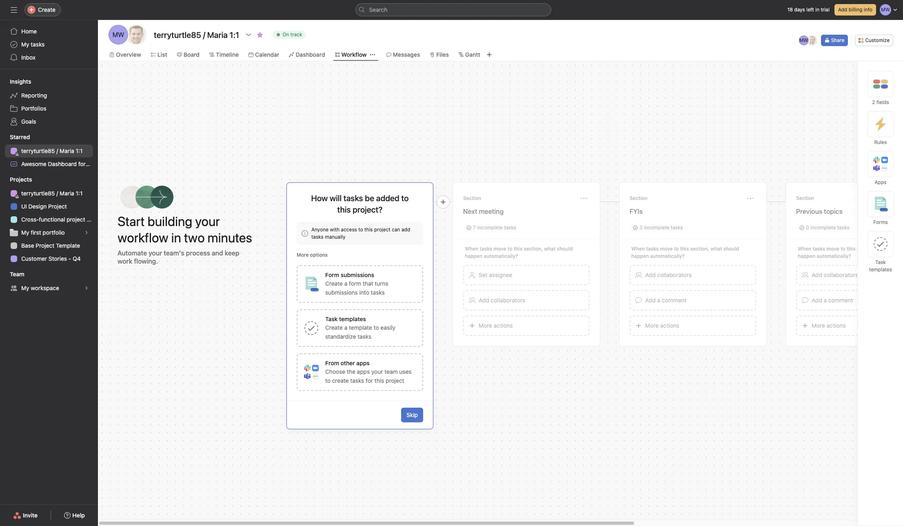 Task type: vqa. For each thing, say whether or not it's contained in the screenshot.
Search "list box"
yes



Task type: locate. For each thing, give the bounding box(es) containing it.
terryturtle85 up design
[[21, 190, 55, 197]]

2 happen from the left
[[632, 253, 650, 259]]

terryturtle85 / maria 1:1 up awesome dashboard for new project link
[[21, 147, 83, 154]]

2 horizontal spatial section
[[797, 195, 815, 201]]

2 horizontal spatial your
[[372, 368, 383, 375]]

3 what from the left
[[878, 246, 889, 252]]

happen up set
[[465, 253, 483, 259]]

global element
[[0, 20, 98, 69]]

1 move from the left
[[494, 246, 507, 252]]

workspace
[[31, 285, 59, 292]]

project left can
[[375, 226, 391, 233]]

2 when from the left
[[632, 246, 645, 252]]

2 automatically? from the left
[[651, 253, 685, 259]]

0 horizontal spatial incomplete
[[478, 224, 503, 231]]

3 when from the left
[[799, 246, 812, 252]]

2 vertical spatial project
[[36, 242, 54, 249]]

add tab image
[[486, 51, 493, 58]]

plan
[[87, 216, 98, 223]]

my tasks link
[[5, 38, 93, 51]]

2 terryturtle85 / maria 1:1 link from the top
[[5, 187, 93, 200]]

2 terryturtle85 / maria 1:1 from the top
[[21, 190, 83, 197]]

2 comment from the left
[[829, 297, 854, 304]]

this project?
[[338, 205, 383, 214]]

0 horizontal spatial add a comment
[[646, 297, 687, 304]]

your up two minutes
[[195, 213, 220, 229]]

0 horizontal spatial what
[[545, 246, 556, 252]]

section, up set assignee button
[[524, 246, 543, 252]]

1 horizontal spatial add collaborators button
[[630, 265, 757, 285]]

1 horizontal spatial when tasks move to this section, what should happen automatically?
[[632, 246, 740, 259]]

1 horizontal spatial for
[[366, 377, 373, 384]]

project left plan
[[67, 216, 85, 223]]

automatically? up assignee
[[484, 253, 519, 259]]

1 maria from the top
[[60, 147, 74, 154]]

0 horizontal spatial for
[[78, 161, 86, 167]]

1 horizontal spatial should
[[724, 246, 740, 252]]

1 horizontal spatial add a comment
[[812, 297, 854, 304]]

0 horizontal spatial in
[[171, 230, 181, 245]]

7
[[473, 224, 476, 231]]

1 horizontal spatial happen
[[632, 253, 650, 259]]

1 vertical spatial 1:1
[[76, 190, 83, 197]]

0 vertical spatial project
[[100, 161, 119, 167]]

0 vertical spatial my
[[21, 41, 29, 48]]

incomplete right the 3
[[645, 224, 670, 231]]

this inside anyone with access to this project can add tasks manually
[[365, 226, 373, 233]]

mw up the overview link
[[113, 31, 124, 38]]

2 horizontal spatial move
[[827, 246, 840, 252]]

when tasks move to this section, what should happen automatically? down 3 incomplete tasks
[[632, 246, 740, 259]]

section, for next meeting
[[524, 246, 543, 252]]

awesome
[[21, 161, 46, 167]]

2 horizontal spatial should
[[891, 246, 904, 252]]

move down 3 incomplete tasks
[[661, 246, 673, 252]]

fields
[[877, 99, 890, 105]]

first
[[31, 229, 41, 236]]

to down choose
[[326, 377, 331, 384]]

hide sidebar image
[[11, 7, 17, 13]]

1 automatically? from the left
[[484, 253, 519, 259]]

2 section from the left
[[630, 195, 648, 201]]

1 terryturtle85 from the top
[[21, 147, 55, 154]]

uses
[[400, 368, 412, 375]]

1 vertical spatial my
[[21, 229, 29, 236]]

collaborators for fyis
[[658, 271, 692, 278]]

0 vertical spatial terryturtle85
[[21, 147, 55, 154]]

help button
[[59, 509, 90, 523]]

terryturtle85 / maria 1:1 inside projects "element"
[[21, 190, 83, 197]]

incomplete right 0
[[811, 224, 837, 231]]

1:1 up awesome dashboard for new project
[[76, 147, 83, 154]]

project inside 'from other apps choose the apps your team uses to create tasks for this project'
[[386, 377, 405, 384]]

2 incomplete from the left
[[645, 224, 670, 231]]

1 vertical spatial dashboard
[[48, 161, 77, 167]]

what for previous topics
[[878, 246, 889, 252]]

will
[[330, 193, 342, 203]]

next
[[464, 208, 478, 215]]

comment
[[662, 297, 687, 304], [829, 297, 854, 304]]

0 horizontal spatial when
[[465, 246, 479, 252]]

maria for 2nd terryturtle85 / maria 1:1 link from the bottom of the page
[[60, 147, 74, 154]]

section, down fyis button
[[691, 246, 710, 252]]

when tasks move to this section, what should happen automatically? up set assignee button
[[465, 246, 573, 259]]

happen for previous topics
[[799, 253, 816, 259]]

tasks inside anyone with access to this project can add tasks manually
[[312, 234, 324, 240]]

3 section, from the left
[[858, 246, 877, 252]]

happen for fyis
[[632, 253, 650, 259]]

and
[[212, 249, 223, 257]]

/ inside projects "element"
[[56, 190, 58, 197]]

calendar
[[255, 51, 280, 58]]

mw left share 'button' at the right top
[[800, 37, 809, 43]]

search
[[369, 6, 388, 13]]

2 / from the top
[[56, 190, 58, 197]]

add a comment button for fyis
[[630, 290, 757, 311]]

happen for next meeting
[[465, 253, 483, 259]]

access
[[341, 226, 357, 233]]

a inside form submissions create a form that turns submissions into tasks
[[345, 280, 348, 287]]

create inside task templates create a template to easily standardize tasks
[[326, 324, 343, 331]]

ui design project link
[[5, 200, 93, 213]]

2 add a comment button from the left
[[797, 290, 904, 311]]

when
[[465, 246, 479, 252], [632, 246, 645, 252], [799, 246, 812, 252]]

section, for previous topics
[[858, 246, 877, 252]]

0 horizontal spatial add collaborators
[[479, 297, 526, 304]]

when down the 3
[[632, 246, 645, 252]]

2 move from the left
[[661, 246, 673, 252]]

maria inside projects "element"
[[60, 190, 74, 197]]

reporting link
[[5, 89, 93, 102]]

1 my from the top
[[21, 41, 29, 48]]

0 vertical spatial terryturtle85 / maria 1:1
[[21, 147, 83, 154]]

messages link
[[387, 50, 420, 59]]

set assignee button
[[464, 265, 590, 285]]

1 horizontal spatial section
[[630, 195, 648, 201]]

apps
[[876, 179, 887, 185]]

section, for fyis
[[691, 246, 710, 252]]

0 horizontal spatial when tasks move to this section, what should happen automatically?
[[465, 246, 573, 259]]

move down 0 incomplete tasks
[[827, 246, 840, 252]]

to right added at the top of page
[[402, 193, 409, 203]]

the
[[347, 368, 356, 375]]

for inside 'from other apps choose the apps your team uses to create tasks for this project'
[[366, 377, 373, 384]]

awesome dashboard for new project link
[[5, 158, 119, 171]]

1 horizontal spatial when
[[632, 246, 645, 252]]

customize button
[[856, 35, 894, 46]]

2 section, from the left
[[691, 246, 710, 252]]

create button
[[25, 3, 61, 16]]

1:1 down awesome dashboard for new project
[[76, 190, 83, 197]]

for down apps
[[366, 377, 373, 384]]

automatically? for fyis
[[651, 253, 685, 259]]

your left team's
[[149, 249, 162, 257]]

2 horizontal spatial when tasks move to this section, what should happen automatically?
[[799, 246, 904, 259]]

this for previous topics
[[848, 246, 856, 252]]

tasks up this project?
[[344, 193, 363, 203]]

remove from starred image
[[257, 31, 264, 38]]

to inside anyone with access to this project can add tasks manually
[[359, 226, 363, 233]]

automatically? down 0 incomplete tasks
[[818, 253, 852, 259]]

1 vertical spatial terryturtle85
[[21, 190, 55, 197]]

1 horizontal spatial what
[[711, 246, 723, 252]]

1:1 inside starred element
[[76, 147, 83, 154]]

tasks down previous topics button
[[838, 224, 850, 231]]

my up inbox
[[21, 41, 29, 48]]

1 horizontal spatial add a comment button
[[797, 290, 904, 311]]

1 incomplete from the left
[[478, 224, 503, 231]]

maria up ui design project link
[[60, 190, 74, 197]]

should for next
[[557, 246, 573, 252]]

3 happen from the left
[[799, 253, 816, 259]]

a inside task templates create a template to easily standardize tasks
[[345, 324, 348, 331]]

move down 7 incomplete tasks
[[494, 246, 507, 252]]

1 horizontal spatial automatically?
[[651, 253, 685, 259]]

2 horizontal spatial what
[[878, 246, 889, 252]]

track
[[291, 31, 302, 38]]

3 move from the left
[[827, 246, 840, 252]]

1 horizontal spatial add collaborators
[[646, 271, 692, 278]]

list
[[158, 51, 167, 58]]

2 my from the top
[[21, 229, 29, 236]]

see details, my first portfolio image
[[84, 230, 89, 235]]

more options
[[297, 252, 328, 258]]

calendar link
[[249, 50, 280, 59]]

share button
[[822, 35, 849, 46]]

0 horizontal spatial happen
[[465, 253, 483, 259]]

1 1:1 from the top
[[76, 147, 83, 154]]

create
[[38, 6, 56, 13], [326, 280, 343, 287], [326, 324, 343, 331]]

gantt
[[466, 51, 481, 58]]

tasks down turns
[[371, 289, 385, 296]]

project right new at top left
[[100, 161, 119, 167]]

create up the home link
[[38, 6, 56, 13]]

show options image
[[246, 31, 252, 38]]

tasks down anyone
[[312, 234, 324, 240]]

move
[[494, 246, 507, 252], [661, 246, 673, 252], [827, 246, 840, 252]]

workflow
[[342, 51, 367, 58]]

0 vertical spatial project
[[67, 216, 85, 223]]

/ up awesome dashboard for new project link
[[56, 147, 58, 154]]

0 horizontal spatial automatically?
[[484, 253, 519, 259]]

1 add a comment button from the left
[[630, 290, 757, 311]]

starred
[[10, 134, 30, 141]]

/
[[56, 147, 58, 154], [56, 190, 58, 197]]

1 section from the left
[[464, 195, 482, 201]]

insights button
[[0, 78, 31, 86]]

/ up ui design project link
[[56, 190, 58, 197]]

tasks down template
[[358, 333, 372, 340]]

3 section from the left
[[797, 195, 815, 201]]

0 vertical spatial dashboard
[[296, 51, 325, 58]]

dashboard down track
[[296, 51, 325, 58]]

1 add a comment from the left
[[646, 297, 687, 304]]

my down team
[[21, 285, 29, 292]]

my inside projects "element"
[[21, 229, 29, 236]]

0 horizontal spatial should
[[557, 246, 573, 252]]

1 vertical spatial terryturtle85 / maria 1:1
[[21, 190, 83, 197]]

tasks down next meeting button
[[504, 224, 517, 231]]

left
[[807, 7, 815, 13]]

3 automatically? from the left
[[818, 253, 852, 259]]

add a comment for previous topics
[[812, 297, 854, 304]]

section up previous
[[797, 195, 815, 201]]

2 add a comment from the left
[[812, 297, 854, 304]]

form
[[349, 280, 362, 287]]

how will tasks be added to this project?
[[311, 193, 409, 214]]

2 horizontal spatial automatically?
[[818, 253, 852, 259]]

for left new at top left
[[78, 161, 86, 167]]

add a comment
[[646, 297, 687, 304], [812, 297, 854, 304]]

1 happen from the left
[[465, 253, 483, 259]]

1 when from the left
[[465, 246, 479, 252]]

topics
[[825, 208, 843, 215]]

2 1:1 from the top
[[76, 190, 83, 197]]

1 horizontal spatial tt
[[810, 37, 816, 43]]

my for my workspace
[[21, 285, 29, 292]]

to right "access"
[[359, 226, 363, 233]]

1:1
[[76, 147, 83, 154], [76, 190, 83, 197]]

2 horizontal spatial incomplete
[[811, 224, 837, 231]]

to left easily
[[374, 324, 379, 331]]

create inside form submissions create a form that turns submissions into tasks
[[326, 280, 343, 287]]

1 vertical spatial in
[[171, 230, 181, 245]]

options
[[310, 252, 328, 258]]

happen down the 3
[[632, 253, 650, 259]]

1 horizontal spatial your
[[195, 213, 220, 229]]

this
[[365, 226, 373, 233], [514, 246, 523, 252], [681, 246, 690, 252], [848, 246, 856, 252], [375, 377, 384, 384]]

invite
[[23, 512, 38, 519]]

-
[[69, 255, 71, 262]]

create up standardize
[[326, 324, 343, 331]]

0 horizontal spatial comment
[[662, 297, 687, 304]]

terryturtle85 inside starred element
[[21, 147, 55, 154]]

automatically? down 3 incomplete tasks
[[651, 253, 685, 259]]

1 vertical spatial project
[[375, 226, 391, 233]]

1 horizontal spatial collaborators
[[658, 271, 692, 278]]

this for next meeting
[[514, 246, 523, 252]]

for
[[78, 161, 86, 167], [366, 377, 373, 384]]

when down 0
[[799, 246, 812, 252]]

maria inside starred element
[[60, 147, 74, 154]]

days
[[795, 7, 806, 13]]

2 terryturtle85 from the top
[[21, 190, 55, 197]]

18 days left in trial
[[788, 7, 830, 13]]

add
[[839, 7, 848, 13], [646, 271, 656, 278], [812, 271, 823, 278], [479, 297, 490, 304], [646, 297, 656, 304], [812, 297, 823, 304]]

dashboard right awesome on the top left of the page
[[48, 161, 77, 167]]

skip button
[[402, 408, 424, 423]]

incomplete
[[478, 224, 503, 231], [645, 224, 670, 231], [811, 224, 837, 231]]

in up team's
[[171, 230, 181, 245]]

0 horizontal spatial section,
[[524, 246, 543, 252]]

1 horizontal spatial comment
[[829, 297, 854, 304]]

0 horizontal spatial move
[[494, 246, 507, 252]]

should
[[557, 246, 573, 252], [724, 246, 740, 252], [891, 246, 904, 252]]

when tasks move to this section, what should happen automatically? up task on the right
[[799, 246, 904, 259]]

projects
[[10, 176, 32, 183]]

create
[[332, 377, 349, 384]]

incomplete right 7
[[478, 224, 503, 231]]

1 horizontal spatial move
[[661, 246, 673, 252]]

1 horizontal spatial incomplete
[[645, 224, 670, 231]]

0 vertical spatial create
[[38, 6, 56, 13]]

awesome dashboard for new project
[[21, 161, 119, 167]]

section up fyis
[[630, 195, 648, 201]]

add a comment for fyis
[[646, 297, 687, 304]]

1 vertical spatial maria
[[60, 190, 74, 197]]

your right apps
[[372, 368, 383, 375]]

incomplete for next meeting
[[478, 224, 503, 231]]

section, up task on the right
[[858, 246, 877, 252]]

0 vertical spatial /
[[56, 147, 58, 154]]

1 vertical spatial for
[[366, 377, 373, 384]]

2 what from the left
[[711, 246, 723, 252]]

add collaborators for previous topics
[[812, 271, 859, 278]]

terryturtle85 / maria 1:1 up ui design project link
[[21, 190, 83, 197]]

tasks down 3 incomplete tasks
[[647, 246, 659, 252]]

portfolio
[[43, 229, 65, 236]]

add a comment button
[[630, 290, 757, 311], [797, 290, 904, 311]]

happen down 0
[[799, 253, 816, 259]]

2 horizontal spatial happen
[[799, 253, 816, 259]]

my inside "link"
[[21, 285, 29, 292]]

terryturtle85 / maria 1:1 link inside projects "element"
[[5, 187, 93, 200]]

1 section, from the left
[[524, 246, 543, 252]]

tasks
[[31, 41, 45, 48], [344, 193, 363, 203], [504, 224, 517, 231], [671, 224, 684, 231], [838, 224, 850, 231], [312, 234, 324, 240], [480, 246, 493, 252], [647, 246, 659, 252], [813, 246, 826, 252], [371, 289, 385, 296], [358, 333, 372, 340], [351, 377, 364, 384]]

1 when tasks move to this section, what should happen automatically? from the left
[[465, 246, 573, 259]]

2 horizontal spatial collaborators
[[824, 271, 859, 278]]

when down 7
[[465, 246, 479, 252]]

automatically? for next meeting
[[484, 253, 519, 259]]

1 vertical spatial create
[[326, 280, 343, 287]]

3 should from the left
[[891, 246, 904, 252]]

0 vertical spatial terryturtle85 / maria 1:1 link
[[5, 145, 93, 158]]

in right left
[[816, 7, 820, 13]]

2 horizontal spatial when
[[799, 246, 812, 252]]

create up submissions
[[326, 280, 343, 287]]

3 my from the top
[[21, 285, 29, 292]]

1 vertical spatial terryturtle85 / maria 1:1 link
[[5, 187, 93, 200]]

terryturtle85 up awesome on the top left of the page
[[21, 147, 55, 154]]

tasks down 'the' at the bottom left
[[351, 377, 364, 384]]

tasks down home
[[31, 41, 45, 48]]

maria up awesome dashboard for new project
[[60, 147, 74, 154]]

insights element
[[0, 74, 98, 130]]

section up next
[[464, 195, 482, 201]]

starred button
[[0, 133, 30, 141]]

project up cross-functional project plan in the top of the page
[[48, 203, 67, 210]]

1 terryturtle85 / maria 1:1 from the top
[[21, 147, 83, 154]]

should for previous
[[891, 246, 904, 252]]

incomplete for fyis
[[645, 224, 670, 231]]

2 vertical spatial your
[[372, 368, 383, 375]]

1 vertical spatial /
[[56, 190, 58, 197]]

1 horizontal spatial section,
[[691, 246, 710, 252]]

2 maria from the top
[[60, 190, 74, 197]]

customize
[[866, 37, 890, 43]]

0 vertical spatial 1:1
[[76, 147, 83, 154]]

to inside 'from other apps choose the apps your team uses to create tasks for this project'
[[326, 377, 331, 384]]

2 horizontal spatial section,
[[858, 246, 877, 252]]

2 vertical spatial my
[[21, 285, 29, 292]]

terryturtle85 / maria 1:1 link up awesome on the top left of the page
[[5, 145, 93, 158]]

task
[[876, 259, 887, 265]]

maria for terryturtle85 / maria 1:1 link inside projects "element"
[[60, 190, 74, 197]]

2 horizontal spatial add collaborators
[[812, 271, 859, 278]]

project down "team"
[[386, 377, 405, 384]]

0 horizontal spatial section
[[464, 195, 482, 201]]

comment for previous topics
[[829, 297, 854, 304]]

1 vertical spatial your
[[149, 249, 162, 257]]

goals
[[21, 118, 36, 125]]

terryturtle85 / maria 1:1 link up ui design project
[[5, 187, 93, 200]]

fyis
[[630, 208, 643, 215]]

terryturtle85
[[21, 147, 55, 154], [21, 190, 55, 197]]

0 horizontal spatial add collaborators button
[[464, 290, 590, 311]]

next meeting button
[[464, 204, 590, 219]]

2 when tasks move to this section, what should happen automatically? from the left
[[632, 246, 740, 259]]

2 vertical spatial create
[[326, 324, 343, 331]]

terryturtle85 / maria 1:1 inside starred element
[[21, 147, 83, 154]]

tt up overview
[[132, 31, 140, 38]]

my inside global element
[[21, 41, 29, 48]]

1 what from the left
[[545, 246, 556, 252]]

portfolios
[[21, 105, 46, 112]]

1 comment from the left
[[662, 297, 687, 304]]

section for fyis
[[630, 195, 648, 201]]

3 when tasks move to this section, what should happen automatically? from the left
[[799, 246, 904, 259]]

0 vertical spatial maria
[[60, 147, 74, 154]]

comment for fyis
[[662, 297, 687, 304]]

2 horizontal spatial add collaborators button
[[797, 265, 904, 285]]

tt left share 'button' at the right top
[[810, 37, 816, 43]]

None text field
[[152, 27, 241, 42]]

tasks down 0 incomplete tasks
[[813, 246, 826, 252]]

2 vertical spatial project
[[386, 377, 405, 384]]

3 incomplete from the left
[[811, 224, 837, 231]]

when for next meeting
[[465, 246, 479, 252]]

project down my first portfolio
[[36, 242, 54, 249]]

0 horizontal spatial add a comment button
[[630, 290, 757, 311]]

be
[[365, 193, 375, 203]]

1 should from the left
[[557, 246, 573, 252]]

my left first
[[21, 229, 29, 236]]

0 horizontal spatial mw
[[113, 31, 124, 38]]

0 horizontal spatial dashboard
[[48, 161, 77, 167]]

0 vertical spatial for
[[78, 161, 86, 167]]

project
[[100, 161, 119, 167], [48, 203, 67, 210], [36, 242, 54, 249]]

1 / from the top
[[56, 147, 58, 154]]

1 horizontal spatial in
[[816, 7, 820, 13]]

incomplete for previous topics
[[811, 224, 837, 231]]

task templates
[[870, 259, 893, 273]]



Task type: describe. For each thing, give the bounding box(es) containing it.
from other apps choose the apps your team uses to create tasks for this project
[[326, 360, 412, 384]]

assignee
[[489, 271, 513, 278]]

can
[[392, 226, 401, 233]]

apps
[[357, 368, 370, 375]]

my for my first portfolio
[[21, 229, 29, 236]]

manually
[[325, 234, 346, 240]]

move for previous topics
[[827, 246, 840, 252]]

that
[[363, 280, 374, 287]]

projects button
[[0, 176, 32, 184]]

add billing info button
[[835, 4, 877, 16]]

move for next meeting
[[494, 246, 507, 252]]

when for fyis
[[632, 246, 645, 252]]

dashboard inside starred element
[[48, 161, 77, 167]]

choose
[[326, 368, 346, 375]]

my for my tasks
[[21, 41, 29, 48]]

list link
[[151, 50, 167, 59]]

what for fyis
[[711, 246, 723, 252]]

base project template link
[[5, 239, 93, 252]]

anyone with access to this project can add tasks manually
[[312, 226, 411, 240]]

18
[[788, 7, 794, 13]]

terryturtle85 inside projects "element"
[[21, 190, 55, 197]]

tasks inside task templates create a template to easily standardize tasks
[[358, 333, 372, 340]]

board
[[184, 51, 200, 58]]

this for fyis
[[681, 246, 690, 252]]

this inside 'from other apps choose the apps your team uses to create tasks for this project'
[[375, 377, 384, 384]]

cross-functional project plan link
[[5, 213, 98, 226]]

template
[[349, 324, 372, 331]]

form submissions create a form that turns submissions into tasks
[[326, 271, 389, 296]]

inbox
[[21, 54, 36, 61]]

portfolios link
[[5, 102, 93, 115]]

for inside starred element
[[78, 161, 86, 167]]

0 horizontal spatial tt
[[132, 31, 140, 38]]

overview link
[[109, 50, 141, 59]]

see details, my workspace image
[[84, 286, 89, 291]]

tasks down fyis button
[[671, 224, 684, 231]]

your inside 'from other apps choose the apps your team uses to create tasks for this project'
[[372, 368, 383, 375]]

add collaborators button for fyis
[[630, 265, 757, 285]]

my workspace link
[[5, 282, 93, 295]]

project inside "element"
[[67, 216, 85, 223]]

0 vertical spatial in
[[816, 7, 820, 13]]

projects element
[[0, 172, 98, 267]]

project inside anyone with access to this project can add tasks manually
[[375, 226, 391, 233]]

to inside the how will tasks be added to this project?
[[402, 193, 409, 203]]

1 horizontal spatial mw
[[800, 37, 809, 43]]

tasks inside global element
[[31, 41, 45, 48]]

tab actions image
[[370, 52, 375, 57]]

add inside button
[[839, 7, 848, 13]]

my workspace
[[21, 285, 59, 292]]

2 fields
[[873, 99, 890, 105]]

tasks down 7 incomplete tasks
[[480, 246, 493, 252]]

share
[[832, 37, 845, 43]]

previous topics
[[797, 208, 843, 215]]

to down 7 incomplete tasks
[[508, 246, 513, 252]]

search list box
[[356, 3, 552, 16]]

form submissions
[[326, 271, 375, 278]]

two minutes
[[184, 230, 252, 245]]

section for previous topics
[[797, 195, 815, 201]]

added
[[376, 193, 400, 203]]

tasks inside the how will tasks be added to this project?
[[344, 193, 363, 203]]

timeline
[[216, 51, 239, 58]]

1 horizontal spatial dashboard
[[296, 51, 325, 58]]

to inside task templates create a template to easily standardize tasks
[[374, 324, 379, 331]]

automatically? for previous topics
[[818, 253, 852, 259]]

3 incomplete tasks
[[640, 224, 684, 231]]

ui design project
[[21, 203, 67, 210]]

files link
[[430, 50, 449, 59]]

when tasks move to this section, what should happen automatically? for fyis
[[632, 246, 740, 259]]

when tasks move to this section, what should happen automatically? for next meeting
[[465, 246, 573, 259]]

building
[[148, 213, 193, 229]]

project inside starred element
[[100, 161, 119, 167]]

create inside create popup button
[[38, 6, 56, 13]]

section for next meeting
[[464, 195, 482, 201]]

trial
[[822, 7, 830, 13]]

tasks inside form submissions create a form that turns submissions into tasks
[[371, 289, 385, 296]]

2 should from the left
[[724, 246, 740, 252]]

previous topics button
[[797, 204, 904, 219]]

keep
[[225, 249, 240, 257]]

0 horizontal spatial your
[[149, 249, 162, 257]]

tasks inside 'from other apps choose the apps your team uses to create tasks for this project'
[[351, 377, 364, 384]]

gantt link
[[459, 50, 481, 59]]

start
[[118, 213, 145, 229]]

workflow link
[[335, 50, 367, 59]]

in inside 'start building your workflow in two minutes automate your team's process and keep work flowing.'
[[171, 230, 181, 245]]

teams element
[[0, 267, 98, 297]]

standardize
[[326, 333, 356, 340]]

base
[[21, 242, 34, 249]]

inbox link
[[5, 51, 93, 64]]

cross-functional project plan
[[21, 216, 98, 223]]

1 vertical spatial project
[[48, 203, 67, 210]]

base project template
[[21, 242, 80, 249]]

meeting
[[479, 208, 504, 215]]

add collaborators for fyis
[[646, 271, 692, 278]]

add
[[402, 226, 411, 233]]

terryturtle85 / maria 1:1 for 2nd terryturtle85 / maria 1:1 link from the bottom of the page
[[21, 147, 83, 154]]

other apps
[[341, 360, 370, 367]]

anyone
[[312, 226, 329, 233]]

team's
[[164, 249, 185, 257]]

task templates create a template to easily standardize tasks
[[326, 316, 396, 340]]

add collaborators button for previous topics
[[797, 265, 904, 285]]

/ inside starred element
[[56, 147, 58, 154]]

overview
[[116, 51, 141, 58]]

design
[[28, 203, 47, 210]]

customer stories - q4 link
[[5, 252, 93, 265]]

insights
[[10, 78, 31, 85]]

to down 0 incomplete tasks
[[841, 246, 846, 252]]

7 incomplete tasks
[[473, 224, 517, 231]]

2
[[873, 99, 876, 105]]

home link
[[5, 25, 93, 38]]

to down 3 incomplete tasks
[[675, 246, 680, 252]]

1 terryturtle85 / maria 1:1 link from the top
[[5, 145, 93, 158]]

my first portfolio link
[[5, 226, 93, 239]]

next meeting
[[464, 208, 504, 215]]

with
[[330, 226, 340, 233]]

stories
[[49, 255, 67, 262]]

0 horizontal spatial collaborators
[[491, 297, 526, 304]]

collaborators for previous topics
[[824, 271, 859, 278]]

what for next meeting
[[545, 246, 556, 252]]

template
[[56, 242, 80, 249]]

skip
[[407, 412, 418, 418]]

files
[[437, 51, 449, 58]]

dashboard link
[[289, 50, 325, 59]]

starred element
[[0, 130, 119, 172]]

on
[[283, 31, 289, 38]]

search button
[[356, 3, 552, 16]]

add a comment button for previous topics
[[797, 290, 904, 311]]

help
[[72, 512, 85, 519]]

1:1 inside projects "element"
[[76, 190, 83, 197]]

set
[[479, 271, 488, 278]]

when tasks move to this section, what should happen automatically? for previous topics
[[799, 246, 904, 259]]

into
[[360, 289, 370, 296]]

automate
[[118, 249, 147, 257]]

add billing info
[[839, 7, 873, 13]]

ui
[[21, 203, 27, 210]]

invite button
[[8, 509, 43, 523]]

when for previous topics
[[799, 246, 812, 252]]

info
[[865, 7, 873, 13]]

create for task templates
[[326, 324, 343, 331]]

create for form submissions
[[326, 280, 343, 287]]

rules
[[875, 139, 888, 145]]

0 vertical spatial your
[[195, 213, 220, 229]]

billing
[[850, 7, 863, 13]]

terryturtle85 / maria 1:1 for terryturtle85 / maria 1:1 link inside projects "element"
[[21, 190, 83, 197]]

move for fyis
[[661, 246, 673, 252]]

goals link
[[5, 115, 93, 128]]



